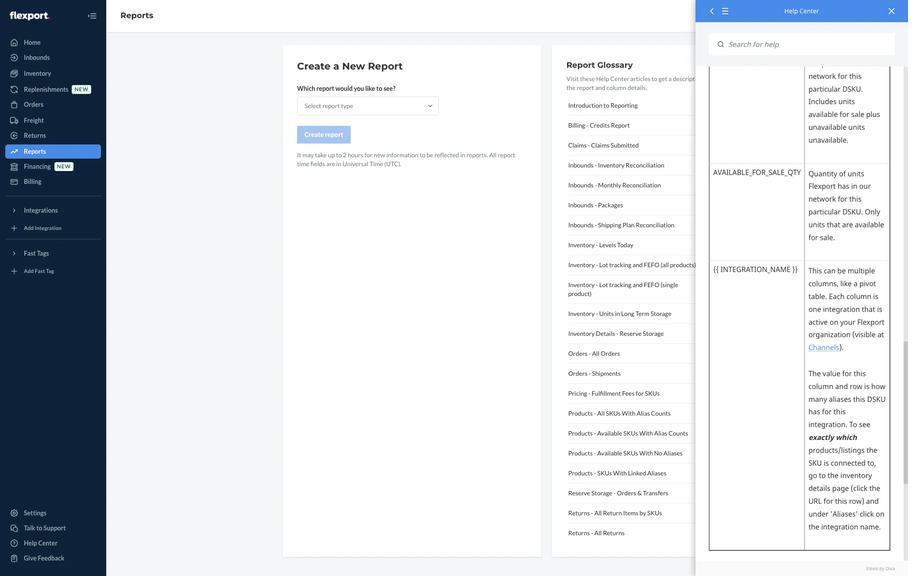 Task type: describe. For each thing, give the bounding box(es) containing it.
all for products - all skus with alias counts
[[598, 409, 605, 417]]

report for which report would you like to see?
[[317, 85, 335, 92]]

talk to support
[[24, 524, 66, 532]]

(single
[[661, 281, 679, 288]]

add for add integration
[[24, 225, 34, 232]]

inventory - lot tracking and fefo (all products) button
[[567, 255, 711, 275]]

a inside visit these help center articles to get a description of the report and column details.
[[669, 75, 672, 82]]

select
[[305, 102, 321, 109]]

2 claims from the left
[[592, 141, 610, 149]]

returns - all returns
[[569, 529, 625, 537]]

- for inventory - lot tracking and fefo (all products)
[[596, 261, 599, 269]]

which report would you like to see?
[[297, 85, 396, 92]]

see?
[[384, 85, 396, 92]]

products for products - all skus with alias counts
[[569, 409, 593, 417]]

in inside button
[[616, 310, 621, 317]]

report for create report
[[325, 131, 343, 138]]

reports.
[[467, 151, 488, 159]]

description
[[673, 75, 704, 82]]

up
[[328, 151, 335, 159]]

returns - all returns button
[[567, 523, 711, 543]]

financing
[[24, 163, 51, 170]]

available for products - available skus with no aliases
[[598, 449, 623, 457]]

- for inbounds - monthly reconciliation
[[595, 181, 597, 189]]

billing - credits report
[[569, 121, 630, 129]]

returns for returns
[[24, 132, 46, 139]]

time
[[297, 160, 310, 168]]

and inside visit these help center articles to get a description of the report and column details.
[[596, 84, 606, 91]]

hours
[[348, 151, 364, 159]]

skus up products - available skus with no aliases
[[624, 429, 639, 437]]

inbounds - shipping plan reconciliation
[[569, 221, 675, 229]]

pricing
[[569, 390, 588, 397]]

home link
[[5, 35, 101, 50]]

new inside it may take up to 2 hours for new information to be reflected in reports. all report time fields are in universal time (utc).
[[374, 151, 386, 159]]

create for create report
[[305, 131, 324, 138]]

for inside button
[[636, 390, 644, 397]]

2 horizontal spatial help
[[785, 7, 799, 15]]

orders - shipments
[[569, 370, 621, 377]]

inbounds - shipping plan reconciliation button
[[567, 215, 711, 235]]

- for inbounds - inventory reconciliation
[[595, 161, 597, 169]]

fast inside "link"
[[35, 268, 45, 274]]

introduction to reporting
[[569, 101, 638, 109]]

aliases inside button
[[664, 449, 683, 457]]

orders up the shipments
[[601, 350, 621, 357]]

0 vertical spatial a
[[334, 60, 340, 72]]

information
[[387, 151, 419, 159]]

elevio by dixa
[[867, 565, 896, 572]]

orders - shipments button
[[567, 364, 711, 384]]

products for products - available skus with alias counts
[[569, 429, 593, 437]]

1 claims from the left
[[569, 141, 587, 149]]

0 horizontal spatial reports
[[24, 148, 46, 155]]

- for products - skus with linked aliases
[[594, 469, 597, 477]]

freight
[[24, 117, 44, 124]]

tracking for (single
[[610, 281, 632, 288]]

of
[[705, 75, 711, 82]]

inventory details - reserve storage
[[569, 330, 664, 337]]

type
[[341, 102, 353, 109]]

talk to support link
[[5, 521, 101, 535]]

- for pricing - fulfillment fees for skus
[[589, 390, 591, 397]]

inbounds link
[[5, 51, 101, 65]]

- for returns - all return items by skus
[[592, 509, 594, 517]]

alias for products - available skus with alias counts
[[655, 429, 668, 437]]

product)
[[569, 290, 592, 297]]

center inside "link"
[[38, 539, 58, 547]]

products - available skus with no aliases
[[569, 449, 683, 457]]

billing for billing
[[24, 178, 41, 185]]

inventory for inventory - units in long term storage
[[569, 310, 595, 317]]

inbounds for inbounds - shipping plan reconciliation
[[569, 221, 594, 229]]

products - all skus with alias counts
[[569, 409, 671, 417]]

introduction to reporting button
[[567, 96, 711, 116]]

lot for inventory - lot tracking and fefo (single product)
[[600, 281, 609, 288]]

inbounds for inbounds - inventory reconciliation
[[569, 161, 594, 169]]

inventory - levels today button
[[567, 235, 711, 255]]

long
[[622, 310, 635, 317]]

integrations button
[[5, 203, 101, 218]]

close navigation image
[[87, 11, 97, 21]]

- up returns - all return items by skus at the bottom right of page
[[614, 489, 616, 497]]

inbounds - packages
[[569, 201, 624, 209]]

to right talk
[[36, 524, 42, 532]]

all for returns - all returns
[[595, 529, 602, 537]]

add fast tag
[[24, 268, 54, 274]]

home
[[24, 39, 41, 46]]

for inside it may take up to 2 hours for new information to be reflected in reports. all report time fields are in universal time (utc).
[[365, 151, 373, 159]]

0 horizontal spatial in
[[337, 160, 342, 168]]

shipping
[[599, 221, 622, 229]]

lot for inventory - lot tracking and fefo (all products)
[[600, 261, 609, 269]]

0 vertical spatial storage
[[651, 310, 672, 317]]

orders for orders
[[24, 101, 44, 108]]

returns - all return items by skus button
[[567, 503, 711, 523]]

to left '2'
[[336, 151, 342, 159]]

inbounds - inventory reconciliation
[[569, 161, 665, 169]]

like
[[366, 85, 375, 92]]

report for select report type
[[323, 102, 340, 109]]

fefo for (single
[[644, 281, 660, 288]]

2 vertical spatial reconciliation
[[636, 221, 675, 229]]

products)
[[671, 261, 697, 269]]

with inside 'products - skus with linked aliases' button
[[614, 469, 627, 477]]

inbounds for inbounds - packages
[[569, 201, 594, 209]]

inventory - lot tracking and fefo (single product) button
[[567, 275, 711, 304]]

inbounds for inbounds
[[24, 54, 50, 61]]

products - available skus with alias counts
[[569, 429, 689, 437]]

orders - all orders button
[[567, 344, 711, 364]]

claims - claims submitted
[[569, 141, 639, 149]]

elevio
[[867, 565, 879, 572]]

new for replenishments
[[75, 86, 89, 93]]

- right details
[[617, 330, 619, 337]]

dixa
[[886, 565, 896, 572]]

help inside visit these help center articles to get a description of the report and column details.
[[597, 75, 610, 82]]

and for inventory - lot tracking and fefo (single product)
[[633, 281, 643, 288]]

inventory - units in long term storage button
[[567, 304, 711, 324]]

inventory link
[[5, 66, 101, 81]]

reconciliation for inbounds - monthly reconciliation
[[623, 181, 662, 189]]

monthly
[[599, 181, 622, 189]]

fees
[[623, 390, 635, 397]]

tag
[[46, 268, 54, 274]]

and for inventory - lot tracking and fefo (all products)
[[633, 261, 643, 269]]

inventory details - reserve storage button
[[567, 324, 711, 344]]

plan
[[623, 221, 635, 229]]

introduction
[[569, 101, 603, 109]]

0 vertical spatial reports link
[[121, 11, 153, 20]]

returns link
[[5, 129, 101, 143]]

pricing - fulfillment fees for skus
[[569, 390, 660, 397]]

- for billing - credits report
[[587, 121, 589, 129]]

1 horizontal spatial reserve
[[620, 330, 642, 337]]

1 vertical spatial reports link
[[5, 144, 101, 159]]

fast tags button
[[5, 246, 101, 261]]

elevio by dixa link
[[709, 565, 896, 572]]

(all
[[661, 261, 669, 269]]

returns for returns - all returns
[[569, 529, 590, 537]]

orders for orders - shipments
[[569, 370, 588, 377]]

transfers
[[644, 489, 669, 497]]

freight link
[[5, 113, 101, 128]]

be
[[427, 151, 434, 159]]

1 horizontal spatial report
[[567, 60, 596, 70]]

inventory - lot tracking and fefo (single product)
[[569, 281, 679, 297]]

orders inside reserve storage - orders & transfers button
[[617, 489, 637, 497]]

submitted
[[611, 141, 639, 149]]

&
[[638, 489, 642, 497]]

skus down the 'pricing - fulfillment fees for skus'
[[606, 409, 621, 417]]

term
[[636, 310, 650, 317]]

reporting
[[611, 101, 638, 109]]

1 horizontal spatial in
[[461, 151, 466, 159]]

aliases inside button
[[648, 469, 667, 477]]

billing for billing - credits report
[[569, 121, 586, 129]]

with for products - all skus with alias counts
[[622, 409, 636, 417]]

units
[[600, 310, 614, 317]]

feedback
[[38, 554, 64, 562]]



Task type: locate. For each thing, give the bounding box(es) containing it.
and inside "button"
[[633, 261, 643, 269]]

inbounds for inbounds - monthly reconciliation
[[569, 181, 594, 189]]

products for products - available skus with no aliases
[[569, 449, 593, 457]]

center down talk to support
[[38, 539, 58, 547]]

report inside button
[[325, 131, 343, 138]]

claims down credits
[[592, 141, 610, 149]]

0 vertical spatial in
[[461, 151, 466, 159]]

center up search "search box" at the right
[[800, 7, 820, 15]]

orders up freight
[[24, 101, 44, 108]]

these
[[581, 75, 596, 82]]

help up "give"
[[24, 539, 37, 547]]

1 vertical spatial lot
[[600, 281, 609, 288]]

- for inventory - lot tracking and fefo (single product)
[[596, 281, 599, 288]]

with left the no
[[640, 449, 654, 457]]

inventory for inventory - lot tracking and fefo (single product)
[[569, 281, 595, 288]]

create a new report
[[297, 60, 403, 72]]

glossary
[[598, 60, 633, 70]]

1 horizontal spatial for
[[636, 390, 644, 397]]

reconciliation down claims - claims submitted button
[[626, 161, 665, 169]]

- down the products - all skus with alias counts
[[594, 429, 597, 437]]

Search search field
[[725, 33, 896, 56]]

claims down billing - credits report
[[569, 141, 587, 149]]

report up see?
[[368, 60, 403, 72]]

0 horizontal spatial center
[[38, 539, 58, 547]]

billing link
[[5, 175, 101, 189]]

4 products from the top
[[569, 469, 593, 477]]

reports link
[[121, 11, 153, 20], [5, 144, 101, 159]]

and left column
[[596, 84, 606, 91]]

create up which
[[297, 60, 331, 72]]

tracking
[[610, 261, 632, 269], [610, 281, 632, 288]]

help center
[[785, 7, 820, 15], [24, 539, 58, 547]]

0 vertical spatial and
[[596, 84, 606, 91]]

inventory inside "button"
[[569, 261, 595, 269]]

inventory - units in long term storage
[[569, 310, 672, 317]]

all for orders - all orders
[[593, 350, 600, 357]]

you
[[354, 85, 364, 92]]

- inside the inventory - lot tracking and fefo (single product)
[[596, 281, 599, 288]]

create
[[297, 60, 331, 72], [305, 131, 324, 138]]

billing
[[569, 121, 586, 129], [24, 178, 41, 185]]

billing inside button
[[569, 121, 586, 129]]

0 vertical spatial billing
[[569, 121, 586, 129]]

report up up
[[325, 131, 343, 138]]

with inside products - all skus with alias counts button
[[622, 409, 636, 417]]

fields
[[311, 160, 325, 168]]

1 vertical spatial help
[[597, 75, 610, 82]]

- inside "button"
[[596, 261, 599, 269]]

to left be
[[420, 151, 426, 159]]

0 vertical spatial center
[[800, 7, 820, 15]]

with down fees
[[622, 409, 636, 417]]

create inside "create report" button
[[305, 131, 324, 138]]

0 vertical spatial add
[[24, 225, 34, 232]]

0 vertical spatial counts
[[652, 409, 671, 417]]

inbounds up inbounds - packages
[[569, 181, 594, 189]]

reserve storage - orders & transfers button
[[567, 483, 711, 503]]

by inside button
[[640, 509, 647, 517]]

inventory up the replenishments
[[24, 70, 51, 77]]

tracking for (all
[[610, 261, 632, 269]]

help inside "link"
[[24, 539, 37, 547]]

1 horizontal spatial new
[[75, 86, 89, 93]]

storage right term
[[651, 310, 672, 317]]

center up column
[[611, 75, 630, 82]]

- for inbounds - packages
[[595, 201, 597, 209]]

which
[[297, 85, 316, 92]]

2 vertical spatial new
[[57, 163, 71, 170]]

- up reserve storage - orders & transfers
[[594, 469, 597, 477]]

and down inventory - levels today button
[[633, 261, 643, 269]]

2 add from the top
[[24, 268, 34, 274]]

0 horizontal spatial a
[[334, 60, 340, 72]]

0 vertical spatial aliases
[[664, 449, 683, 457]]

fefo inside "button"
[[644, 261, 660, 269]]

articles
[[631, 75, 651, 82]]

report down these
[[577, 84, 595, 91]]

(utc).
[[385, 160, 402, 168]]

fulfillment
[[592, 390, 621, 397]]

and down the inventory - lot tracking and fefo (all products) "button"
[[633, 281, 643, 288]]

tracking down inventory - lot tracking and fefo (all products)
[[610, 281, 632, 288]]

1 horizontal spatial help center
[[785, 7, 820, 15]]

reserve up returns - all return items by skus at the bottom right of page
[[569, 489, 591, 497]]

details
[[596, 330, 616, 337]]

1 vertical spatial add
[[24, 268, 34, 274]]

1 vertical spatial a
[[669, 75, 672, 82]]

1 horizontal spatial claims
[[592, 141, 610, 149]]

new for financing
[[57, 163, 71, 170]]

0 horizontal spatial report
[[368, 60, 403, 72]]

no
[[655, 449, 663, 457]]

inbounds - monthly reconciliation button
[[567, 175, 711, 195]]

- left packages
[[595, 201, 597, 209]]

- right pricing
[[589, 390, 591, 397]]

1 horizontal spatial center
[[611, 75, 630, 82]]

2 tracking from the top
[[610, 281, 632, 288]]

- for returns - all returns
[[592, 529, 594, 537]]

storage down term
[[643, 330, 664, 337]]

1 vertical spatial and
[[633, 261, 643, 269]]

- for orders - all orders
[[589, 350, 591, 357]]

create for create a new report
[[297, 60, 331, 72]]

available for products - available skus with alias counts
[[598, 429, 623, 437]]

0 vertical spatial alias
[[637, 409, 650, 417]]

0 horizontal spatial alias
[[637, 409, 650, 417]]

1 vertical spatial tracking
[[610, 281, 632, 288]]

0 vertical spatial new
[[75, 86, 89, 93]]

0 vertical spatial reports
[[121, 11, 153, 20]]

inbounds down inbounds - packages
[[569, 221, 594, 229]]

storage up return
[[592, 489, 613, 497]]

- down fulfillment
[[594, 409, 597, 417]]

2 vertical spatial storage
[[592, 489, 613, 497]]

inventory - lot tracking and fefo (all products)
[[569, 261, 697, 269]]

3 products from the top
[[569, 449, 593, 457]]

get
[[659, 75, 668, 82]]

in left "reports."
[[461, 151, 466, 159]]

counts for products - all skus with alias counts
[[652, 409, 671, 417]]

report up these
[[567, 60, 596, 70]]

orders for orders - all orders
[[569, 350, 588, 357]]

-
[[587, 121, 589, 129], [588, 141, 590, 149], [595, 161, 597, 169], [595, 181, 597, 189], [595, 201, 597, 209], [595, 221, 597, 229], [596, 241, 599, 249], [596, 261, 599, 269], [596, 281, 599, 288], [596, 310, 599, 317], [617, 330, 619, 337], [589, 350, 591, 357], [589, 370, 591, 377], [589, 390, 591, 397], [594, 409, 597, 417], [594, 429, 597, 437], [594, 449, 597, 457], [594, 469, 597, 477], [614, 489, 616, 497], [592, 509, 594, 517], [592, 529, 594, 537]]

alias for products - all skus with alias counts
[[637, 409, 650, 417]]

0 horizontal spatial reserve
[[569, 489, 591, 497]]

all down returns - all return items by skus at the bottom right of page
[[595, 529, 602, 537]]

inventory left levels
[[569, 241, 595, 249]]

settings
[[24, 509, 47, 517]]

for up time
[[365, 151, 373, 159]]

report for billing - credits report
[[612, 121, 630, 129]]

reserve down long
[[620, 330, 642, 337]]

- left levels
[[596, 241, 599, 249]]

- left the shipments
[[589, 370, 591, 377]]

linked
[[629, 469, 647, 477]]

skus inside button
[[598, 469, 613, 477]]

1 vertical spatial create
[[305, 131, 324, 138]]

- up inventory - units in long term storage
[[596, 281, 599, 288]]

0 vertical spatial fast
[[24, 249, 36, 257]]

2 lot from the top
[[600, 281, 609, 288]]

to left get
[[652, 75, 658, 82]]

lot up units
[[600, 281, 609, 288]]

1 vertical spatial fast
[[35, 268, 45, 274]]

products inside products - available skus with no aliases button
[[569, 449, 593, 457]]

today
[[618, 241, 634, 249]]

tracking inside the inventory - lot tracking and fefo (single product)
[[610, 281, 632, 288]]

orders link
[[5, 97, 101, 112]]

aliases right the no
[[664, 449, 683, 457]]

skus down transfers
[[648, 509, 663, 517]]

with for products - available skus with no aliases
[[640, 449, 654, 457]]

tracking inside "button"
[[610, 261, 632, 269]]

- for products - available skus with no aliases
[[594, 449, 597, 457]]

- for inventory - levels today
[[596, 241, 599, 249]]

report for create a new report
[[368, 60, 403, 72]]

1 vertical spatial aliases
[[648, 469, 667, 477]]

0 vertical spatial lot
[[600, 261, 609, 269]]

take
[[315, 151, 327, 159]]

2 available from the top
[[598, 449, 623, 457]]

products - all skus with alias counts button
[[567, 404, 711, 424]]

- for inbounds - shipping plan reconciliation
[[595, 221, 597, 229]]

0 vertical spatial available
[[598, 429, 623, 437]]

inbounds - monthly reconciliation
[[569, 181, 662, 189]]

1 vertical spatial center
[[611, 75, 630, 82]]

1 vertical spatial counts
[[669, 429, 689, 437]]

fefo left the (single
[[644, 281, 660, 288]]

report inside button
[[612, 121, 630, 129]]

report glossary
[[567, 60, 633, 70]]

- left credits
[[587, 121, 589, 129]]

2 vertical spatial center
[[38, 539, 58, 547]]

in right are
[[337, 160, 342, 168]]

products inside 'products - skus with linked aliases' button
[[569, 469, 593, 477]]

1 vertical spatial billing
[[24, 178, 41, 185]]

new up time
[[374, 151, 386, 159]]

to right the like
[[377, 85, 383, 92]]

0 vertical spatial tracking
[[610, 261, 632, 269]]

- down inventory - levels today
[[596, 261, 599, 269]]

1 vertical spatial in
[[337, 160, 342, 168]]

help center up give feedback
[[24, 539, 58, 547]]

with
[[622, 409, 636, 417], [640, 429, 654, 437], [640, 449, 654, 457], [614, 469, 627, 477]]

levels
[[600, 241, 617, 249]]

1 vertical spatial reconciliation
[[623, 181, 662, 189]]

1 horizontal spatial billing
[[569, 121, 586, 129]]

inbounds inside button
[[569, 201, 594, 209]]

help center inside "link"
[[24, 539, 58, 547]]

and inside the inventory - lot tracking and fefo (single product)
[[633, 281, 643, 288]]

counts for products - available skus with alias counts
[[669, 429, 689, 437]]

select report type
[[305, 102, 353, 109]]

2 horizontal spatial center
[[800, 7, 820, 15]]

by
[[640, 509, 647, 517], [880, 565, 885, 572]]

help center up search "search box" at the right
[[785, 7, 820, 15]]

lot down inventory - levels today
[[600, 261, 609, 269]]

with left linked
[[614, 469, 627, 477]]

with inside products - available skus with no aliases button
[[640, 449, 654, 457]]

give
[[24, 554, 37, 562]]

0 vertical spatial reconciliation
[[626, 161, 665, 169]]

add fast tag link
[[5, 264, 101, 278]]

1 vertical spatial reports
[[24, 148, 46, 155]]

new up orders link
[[75, 86, 89, 93]]

fast left tags
[[24, 249, 36, 257]]

skus down the orders - shipments button
[[646, 390, 660, 397]]

credits
[[590, 121, 610, 129]]

create up 'may'
[[305, 131, 324, 138]]

1 vertical spatial by
[[880, 565, 885, 572]]

- for products - available skus with alias counts
[[594, 429, 597, 437]]

- for claims - claims submitted
[[588, 141, 590, 149]]

- down billing - credits report
[[588, 141, 590, 149]]

give feedback button
[[5, 551, 101, 565]]

add for add fast tag
[[24, 268, 34, 274]]

0 horizontal spatial by
[[640, 509, 647, 517]]

report right "reports."
[[498, 151, 516, 159]]

inventory for inventory
[[24, 70, 51, 77]]

orders - all orders
[[569, 350, 621, 357]]

2 vertical spatial and
[[633, 281, 643, 288]]

reconciliation down inbounds - inventory reconciliation button
[[623, 181, 662, 189]]

1 vertical spatial help center
[[24, 539, 58, 547]]

items
[[624, 509, 639, 517]]

all left return
[[595, 509, 602, 517]]

inbounds down claims - claims submitted
[[569, 161, 594, 169]]

inventory inside the inventory - lot tracking and fefo (single product)
[[569, 281, 595, 288]]

products for products - skus with linked aliases
[[569, 469, 593, 477]]

visit these help center articles to get a description of the report and column details.
[[567, 75, 711, 91]]

tags
[[37, 249, 49, 257]]

1 vertical spatial alias
[[655, 429, 668, 437]]

1 tracking from the top
[[610, 261, 632, 269]]

all for returns - all return items by skus
[[595, 509, 602, 517]]

- for orders - shipments
[[589, 370, 591, 377]]

- left return
[[592, 509, 594, 517]]

1 fefo from the top
[[644, 261, 660, 269]]

0 vertical spatial help center
[[785, 7, 820, 15]]

billing down introduction
[[569, 121, 586, 129]]

center
[[800, 7, 820, 15], [611, 75, 630, 82], [38, 539, 58, 547]]

by left dixa
[[880, 565, 885, 572]]

2 horizontal spatial in
[[616, 310, 621, 317]]

alias
[[637, 409, 650, 417], [655, 429, 668, 437]]

1 lot from the top
[[600, 261, 609, 269]]

0 vertical spatial reserve
[[620, 330, 642, 337]]

2 horizontal spatial new
[[374, 151, 386, 159]]

products - skus with linked aliases button
[[567, 464, 711, 483]]

1 available from the top
[[598, 429, 623, 437]]

add inside "link"
[[24, 268, 34, 274]]

alias up the no
[[655, 429, 668, 437]]

1 horizontal spatial reports link
[[121, 11, 153, 20]]

billing down financing
[[24, 178, 41, 185]]

1 vertical spatial fefo
[[644, 281, 660, 288]]

new
[[342, 60, 365, 72]]

0 horizontal spatial new
[[57, 163, 71, 170]]

2 horizontal spatial report
[[612, 121, 630, 129]]

inventory for inventory - lot tracking and fefo (all products)
[[569, 261, 595, 269]]

inventory up monthly
[[599, 161, 625, 169]]

0 vertical spatial create
[[297, 60, 331, 72]]

time
[[370, 160, 383, 168]]

fefo inside the inventory - lot tracking and fefo (single product)
[[644, 281, 660, 288]]

0 vertical spatial fefo
[[644, 261, 660, 269]]

add integration link
[[5, 221, 101, 235]]

2 vertical spatial help
[[24, 539, 37, 547]]

0 horizontal spatial help
[[24, 539, 37, 547]]

billing - credits report button
[[567, 116, 711, 136]]

center inside visit these help center articles to get a description of the report and column details.
[[611, 75, 630, 82]]

- up orders - shipments
[[589, 350, 591, 357]]

1 vertical spatial new
[[374, 151, 386, 159]]

reflected
[[435, 151, 460, 159]]

all down fulfillment
[[598, 409, 605, 417]]

integration
[[35, 225, 62, 232]]

inventory up "orders - all orders"
[[569, 330, 595, 337]]

0 horizontal spatial reports link
[[5, 144, 101, 159]]

inbounds left packages
[[569, 201, 594, 209]]

1 vertical spatial available
[[598, 449, 623, 457]]

a right get
[[669, 75, 672, 82]]

fefo left (all
[[644, 261, 660, 269]]

- left units
[[596, 310, 599, 317]]

orders inside the orders - shipments button
[[569, 370, 588, 377]]

flexport logo image
[[10, 11, 50, 20]]

for right fees
[[636, 390, 644, 397]]

inbounds - inventory reconciliation button
[[567, 156, 711, 175]]

skus
[[646, 390, 660, 397], [606, 409, 621, 417], [624, 429, 639, 437], [624, 449, 639, 457], [598, 469, 613, 477], [648, 509, 663, 517]]

products inside products - all skus with alias counts button
[[569, 409, 593, 417]]

report inside it may take up to 2 hours for new information to be reflected in reports. all report time fields are in universal time (utc).
[[498, 151, 516, 159]]

1 vertical spatial reserve
[[569, 489, 591, 497]]

lot inside "button"
[[600, 261, 609, 269]]

0 horizontal spatial for
[[365, 151, 373, 159]]

2 products from the top
[[569, 429, 593, 437]]

integrations
[[24, 207, 58, 214]]

- for products - all skus with alias counts
[[594, 409, 597, 417]]

reconciliation down the inbounds - packages button
[[636, 221, 675, 229]]

reserve
[[620, 330, 642, 337], [569, 489, 591, 497]]

tracking down today
[[610, 261, 632, 269]]

aliases right linked
[[648, 469, 667, 477]]

to inside visit these help center articles to get a description of the report and column details.
[[652, 75, 658, 82]]

0 horizontal spatial claims
[[569, 141, 587, 149]]

to left reporting
[[604, 101, 610, 109]]

it
[[297, 151, 302, 159]]

and
[[596, 84, 606, 91], [633, 261, 643, 269], [633, 281, 643, 288]]

1 horizontal spatial by
[[880, 565, 885, 572]]

shipments
[[593, 370, 621, 377]]

skus down the products - available skus with alias counts
[[624, 449, 639, 457]]

fast left tag
[[35, 268, 45, 274]]

2 vertical spatial in
[[616, 310, 621, 317]]

lot inside the inventory - lot tracking and fefo (single product)
[[600, 281, 609, 288]]

report inside visit these help center articles to get a description of the report and column details.
[[577, 84, 595, 91]]

0 horizontal spatial help center
[[24, 539, 58, 547]]

1 add from the top
[[24, 225, 34, 232]]

returns for returns - all return items by skus
[[569, 509, 590, 517]]

- down returns - all return items by skus at the bottom right of page
[[592, 529, 594, 537]]

0 vertical spatial help
[[785, 7, 799, 15]]

add down fast tags
[[24, 268, 34, 274]]

return
[[604, 509, 622, 517]]

1 horizontal spatial help
[[597, 75, 610, 82]]

inventory for inventory details - reserve storage
[[569, 330, 595, 337]]

fefo for (all
[[644, 261, 660, 269]]

1 horizontal spatial alias
[[655, 429, 668, 437]]

products inside products - available skus with alias counts button
[[569, 429, 593, 437]]

talk
[[24, 524, 35, 532]]

help up search "search box" at the right
[[785, 7, 799, 15]]

to inside button
[[604, 101, 610, 109]]

1 products from the top
[[569, 409, 593, 417]]

1 horizontal spatial reports
[[121, 11, 153, 20]]

reconciliation for inbounds - inventory reconciliation
[[626, 161, 665, 169]]

1 vertical spatial storage
[[643, 330, 664, 337]]

2 fefo from the top
[[644, 281, 660, 288]]

0 horizontal spatial billing
[[24, 178, 41, 185]]

inbounds down home
[[24, 54, 50, 61]]

visit
[[567, 75, 579, 82]]

fefo
[[644, 261, 660, 269], [644, 281, 660, 288]]

reserve storage - orders & transfers
[[569, 489, 669, 497]]

add inside 'link'
[[24, 225, 34, 232]]

details.
[[628, 84, 648, 91]]

orders left &
[[617, 489, 637, 497]]

create report
[[305, 131, 343, 138]]

it may take up to 2 hours for new information to be reflected in reports. all report time fields are in universal time (utc).
[[297, 151, 516, 168]]

orders up pricing
[[569, 370, 588, 377]]

fast inside dropdown button
[[24, 249, 36, 257]]

0 vertical spatial by
[[640, 509, 647, 517]]

1 horizontal spatial a
[[669, 75, 672, 82]]

fast
[[24, 249, 36, 257], [35, 268, 45, 274]]

all up orders - shipments
[[593, 350, 600, 357]]

counts
[[652, 409, 671, 417], [669, 429, 689, 437]]

all inside it may take up to 2 hours for new information to be reflected in reports. all report time fields are in universal time (utc).
[[490, 151, 497, 159]]

orders inside orders link
[[24, 101, 44, 108]]

with inside products - available skus with alias counts button
[[640, 429, 654, 437]]

inventory for inventory - levels today
[[569, 241, 595, 249]]

inbounds inside "link"
[[24, 54, 50, 61]]

storage
[[651, 310, 672, 317], [643, 330, 664, 337], [592, 489, 613, 497]]

report up select report type
[[317, 85, 335, 92]]

settings link
[[5, 506, 101, 520]]

with for products - available skus with alias counts
[[640, 429, 654, 437]]

0 vertical spatial for
[[365, 151, 373, 159]]

1 vertical spatial for
[[636, 390, 644, 397]]

report left type
[[323, 102, 340, 109]]

with down products - all skus with alias counts button
[[640, 429, 654, 437]]

- for inventory - units in long term storage
[[596, 310, 599, 317]]



Task type: vqa. For each thing, say whether or not it's contained in the screenshot.
the Returns in All Returns link
no



